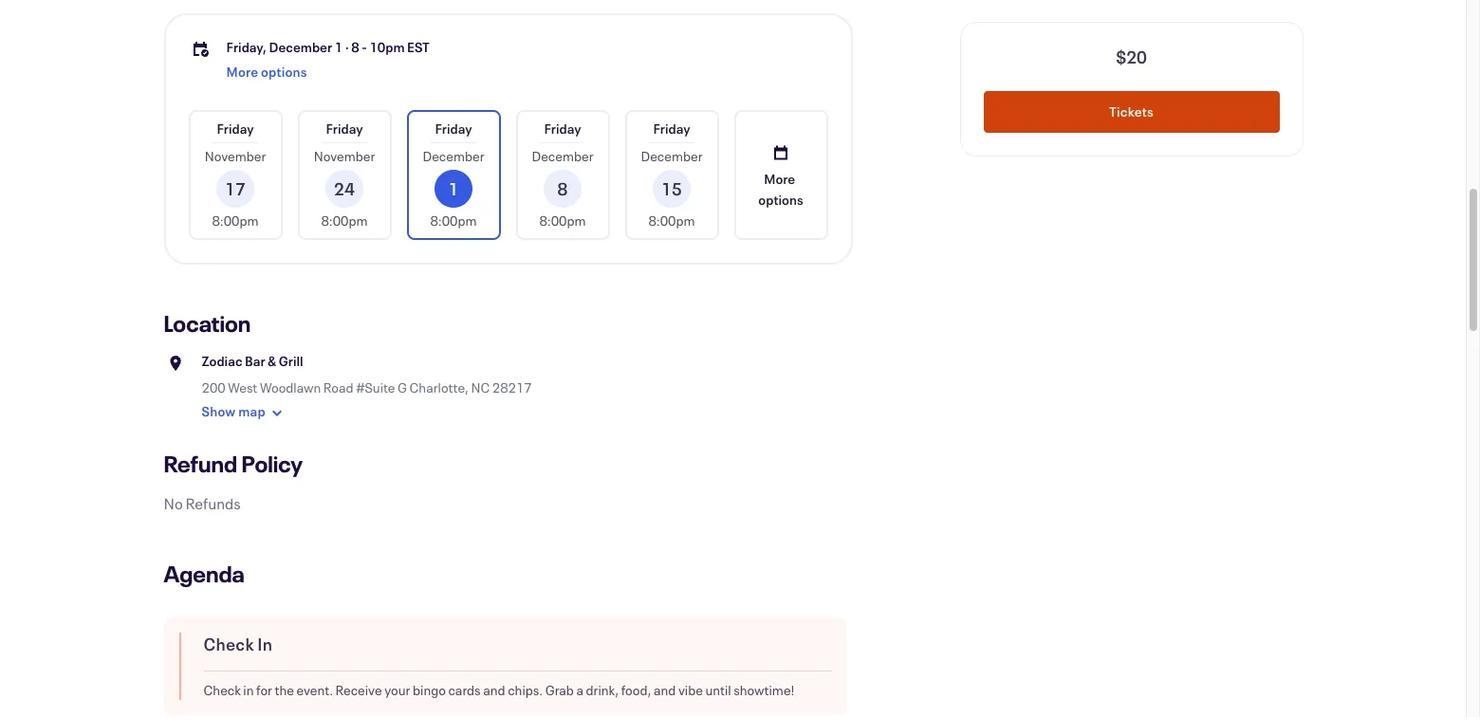 Task type: describe. For each thing, give the bounding box(es) containing it.
8:00pm for 24
[[321, 212, 368, 230]]

event.
[[297, 681, 333, 700]]

show map button
[[202, 398, 288, 428]]

8:00pm for 17
[[212, 212, 259, 230]]

options inside friday, december 1 · 8 - 10pm est more options
[[261, 63, 307, 81]]

november for 24
[[314, 147, 375, 165]]

grill
[[279, 352, 303, 370]]

friday for 24
[[326, 120, 363, 138]]

cards
[[448, 681, 481, 700]]

refund policy
[[164, 449, 303, 479]]

agenda
[[164, 559, 245, 589]]

in
[[243, 681, 254, 700]]

#suite
[[356, 379, 395, 397]]

8 inside friday, december 1 · 8 - 10pm est more options
[[352, 38, 360, 56]]

for
[[256, 681, 272, 700]]

1 horizontal spatial 8
[[558, 177, 568, 200]]

policy
[[241, 449, 303, 479]]

the
[[275, 681, 294, 700]]

location
[[164, 308, 251, 339]]

1 horizontal spatial 1
[[449, 177, 459, 200]]

zodiac
[[202, 352, 243, 370]]

december inside friday, december 1 · 8 - 10pm est more options
[[269, 38, 332, 56]]

no
[[164, 494, 183, 513]]

check for check in for the event. receive your bingo cards and chips. grab a drink, food, and vibe until showtime!
[[204, 681, 241, 700]]

food,
[[621, 681, 651, 700]]

check for check in
[[204, 633, 254, 656]]

24
[[334, 177, 355, 200]]

0 vertical spatial more options button
[[226, 57, 307, 87]]

more inside the more options
[[764, 169, 796, 187]]

show map
[[202, 403, 266, 421]]

west
[[228, 379, 258, 397]]

1 horizontal spatial options
[[759, 190, 804, 208]]

a
[[577, 681, 584, 700]]

nc
[[471, 379, 490, 397]]

your
[[385, 681, 410, 700]]

drink,
[[586, 681, 619, 700]]

december for 15
[[641, 147, 703, 165]]

charlotte,
[[410, 379, 469, 397]]

until
[[706, 681, 731, 700]]

friday for 8
[[544, 120, 581, 138]]

friday for 1
[[435, 120, 472, 138]]

1 inside friday, december 1 · 8 - 10pm est more options
[[335, 38, 343, 56]]

1 horizontal spatial more options button
[[736, 112, 826, 238]]

10pm
[[370, 38, 405, 56]]

bar
[[245, 352, 265, 370]]

&
[[268, 352, 276, 370]]



Task type: vqa. For each thing, say whether or not it's contained in the screenshot.
December
yes



Task type: locate. For each thing, give the bounding box(es) containing it.
0 horizontal spatial and
[[483, 681, 506, 700]]

december for 8
[[532, 147, 594, 165]]

tickets
[[1110, 103, 1154, 121]]

options
[[261, 63, 307, 81], [759, 190, 804, 208]]

0 vertical spatial 8
[[352, 38, 360, 56]]

5 8:00pm from the left
[[649, 212, 695, 230]]

and
[[483, 681, 506, 700], [654, 681, 676, 700]]

4 8:00pm from the left
[[540, 212, 586, 230]]

g
[[398, 379, 407, 397]]

1
[[335, 38, 343, 56], [449, 177, 459, 200]]

1 november from the left
[[205, 147, 266, 165]]

0 horizontal spatial more
[[226, 63, 258, 81]]

november up 17
[[205, 147, 266, 165]]

receive
[[336, 681, 382, 700]]

1 horizontal spatial more
[[764, 169, 796, 187]]

map
[[238, 403, 266, 421]]

friday, december 1 · 8 - 10pm est more options
[[226, 38, 430, 81]]

0 horizontal spatial options
[[261, 63, 307, 81]]

bingo
[[413, 681, 446, 700]]

friday
[[217, 120, 254, 138], [326, 120, 363, 138], [435, 120, 472, 138], [544, 120, 581, 138], [653, 120, 691, 138]]

3 8:00pm from the left
[[430, 212, 477, 230]]

2 and from the left
[[654, 681, 676, 700]]

vibe
[[679, 681, 703, 700]]

8:00pm for 8
[[540, 212, 586, 230]]

1 vertical spatial options
[[759, 190, 804, 208]]

1 vertical spatial more
[[764, 169, 796, 187]]

1 vertical spatial check
[[204, 681, 241, 700]]

woodlawn
[[260, 379, 321, 397]]

1 friday from the left
[[217, 120, 254, 138]]

zodiac bar & grill 200 west woodlawn road #suite g charlotte, nc 28217
[[202, 352, 532, 397]]

5 friday from the left
[[653, 120, 691, 138]]

200
[[202, 379, 226, 397]]

2 november from the left
[[314, 147, 375, 165]]

check in for the event. receive your bingo cards and chips. grab a drink, food, and vibe until showtime!
[[204, 681, 795, 700]]

and left 'vibe'
[[654, 681, 676, 700]]

0 vertical spatial check
[[204, 633, 254, 656]]

december
[[269, 38, 332, 56], [423, 147, 485, 165], [532, 147, 594, 165], [641, 147, 703, 165]]

refund
[[164, 449, 237, 479]]

november
[[205, 147, 266, 165], [314, 147, 375, 165]]

0 vertical spatial more
[[226, 63, 258, 81]]

1 horizontal spatial and
[[654, 681, 676, 700]]

tickets button
[[984, 91, 1280, 133]]

more
[[226, 63, 258, 81], [764, 169, 796, 187]]

friday for 17
[[217, 120, 254, 138]]

8
[[352, 38, 360, 56], [558, 177, 568, 200]]

december for 1
[[423, 147, 485, 165]]

no refunds
[[164, 494, 241, 513]]

0 horizontal spatial 1
[[335, 38, 343, 56]]

3 friday from the left
[[435, 120, 472, 138]]

4 friday from the left
[[544, 120, 581, 138]]

28217
[[492, 379, 532, 397]]

road
[[324, 379, 354, 397]]

1 vertical spatial 8
[[558, 177, 568, 200]]

november for 17
[[205, 147, 266, 165]]

2 friday from the left
[[326, 120, 363, 138]]

showtime!
[[734, 681, 795, 700]]

november up 24
[[314, 147, 375, 165]]

8:00pm for 1
[[430, 212, 477, 230]]

·
[[345, 38, 349, 56]]

0 vertical spatial options
[[261, 63, 307, 81]]

$20
[[1116, 46, 1147, 68]]

more inside friday, december 1 · 8 - 10pm est more options
[[226, 63, 258, 81]]

1 and from the left
[[483, 681, 506, 700]]

1 horizontal spatial november
[[314, 147, 375, 165]]

17
[[225, 177, 246, 200]]

0 horizontal spatial 8
[[352, 38, 360, 56]]

8:00pm
[[212, 212, 259, 230], [321, 212, 368, 230], [430, 212, 477, 230], [540, 212, 586, 230], [649, 212, 695, 230]]

1 8:00pm from the left
[[212, 212, 259, 230]]

0 horizontal spatial november
[[205, 147, 266, 165]]

friday,
[[226, 38, 267, 56]]

1 vertical spatial more options button
[[736, 112, 826, 238]]

friday for 15
[[653, 120, 691, 138]]

chips.
[[508, 681, 543, 700]]

1 check from the top
[[204, 633, 254, 656]]

8:00pm for 15
[[649, 212, 695, 230]]

2 check from the top
[[204, 681, 241, 700]]

in
[[257, 633, 273, 656]]

show
[[202, 403, 236, 421]]

-
[[362, 38, 367, 56]]

1 vertical spatial 1
[[449, 177, 459, 200]]

more options button
[[226, 57, 307, 87], [736, 112, 826, 238]]

and right cards
[[483, 681, 506, 700]]

est
[[407, 38, 430, 56]]

0 vertical spatial 1
[[335, 38, 343, 56]]

0 horizontal spatial more options button
[[226, 57, 307, 87]]

check in
[[204, 633, 273, 656]]

15
[[662, 177, 683, 200]]

refunds
[[186, 494, 241, 513]]

check
[[204, 633, 254, 656], [204, 681, 241, 700]]

grab
[[546, 681, 574, 700]]

2 8:00pm from the left
[[321, 212, 368, 230]]

more options
[[759, 169, 804, 208]]



